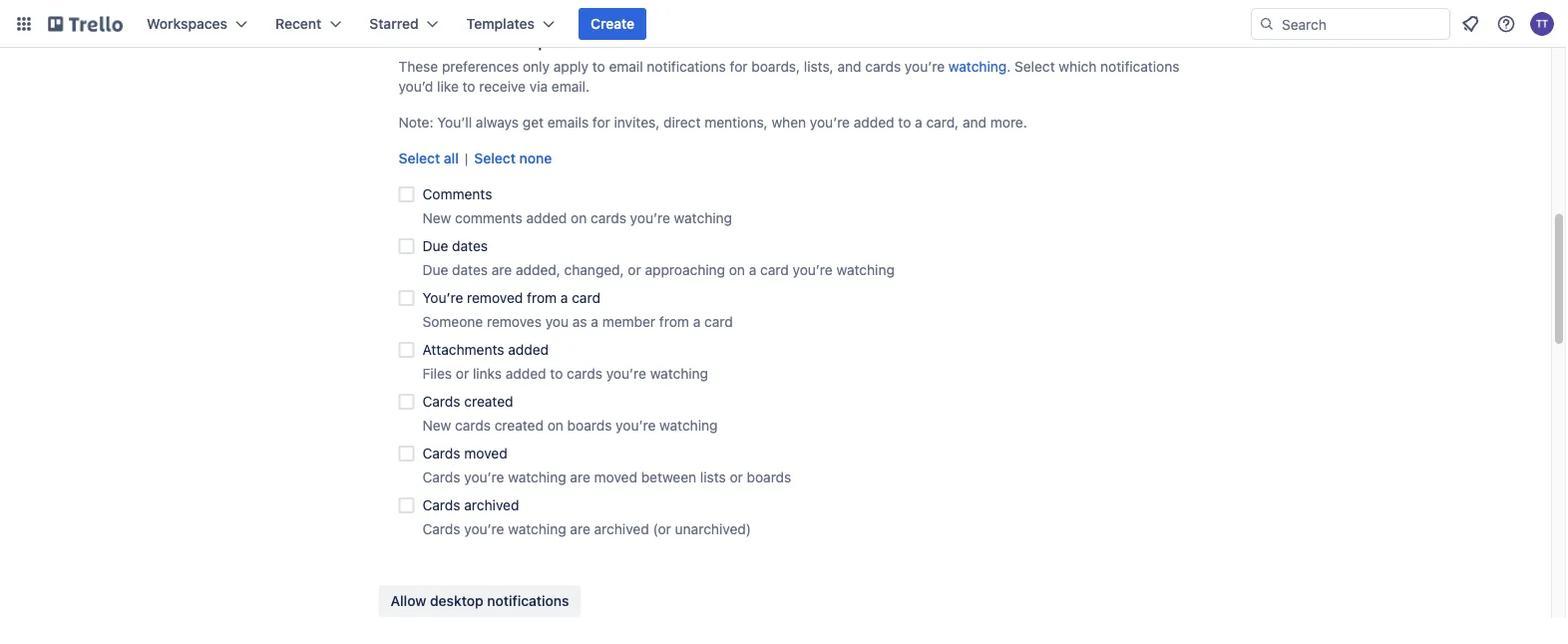 Task type: locate. For each thing, give the bounding box(es) containing it.
you'll
[[437, 115, 472, 131]]

cards
[[423, 394, 461, 411], [423, 446, 461, 462], [423, 470, 461, 486], [423, 498, 461, 514], [423, 522, 461, 538]]

lists
[[700, 470, 726, 486]]

0 vertical spatial are
[[492, 262, 512, 279]]

starred
[[369, 15, 419, 32]]

cards
[[865, 59, 901, 75], [591, 211, 627, 227], [567, 366, 603, 383], [455, 418, 491, 435]]

removes
[[487, 314, 542, 331]]

you're
[[423, 290, 463, 307]]

email
[[419, 35, 455, 51]]

1 vertical spatial dates
[[452, 262, 488, 279]]

2 horizontal spatial notifications
[[1101, 59, 1180, 75]]

archived down cards moved
[[464, 498, 519, 514]]

are up cards you're watching are archived (or unarchived)
[[570, 470, 591, 486]]

archived
[[464, 498, 519, 514], [594, 522, 649, 538]]

to right like
[[463, 79, 476, 95]]

0 horizontal spatial or
[[456, 366, 469, 383]]

2 horizontal spatial select
[[1015, 59, 1055, 75]]

1 dates from the top
[[452, 238, 488, 255]]

2 horizontal spatial or
[[730, 470, 743, 486]]

primary element
[[0, 0, 1567, 48]]

archived left (or
[[594, 522, 649, 538]]

and
[[838, 59, 862, 75], [963, 115, 987, 131]]

boards right 'lists'
[[747, 470, 792, 486]]

added down removes
[[508, 342, 549, 359]]

unarchived)
[[675, 522, 751, 538]]

5 cards from the top
[[423, 522, 461, 538]]

1 vertical spatial created
[[495, 418, 544, 435]]

card
[[760, 262, 789, 279], [572, 290, 601, 307], [705, 314, 733, 331]]

0 horizontal spatial from
[[527, 290, 557, 307]]

1 horizontal spatial from
[[659, 314, 689, 331]]

added up added, on the top left
[[526, 211, 567, 227]]

notifications up direct
[[647, 59, 726, 75]]

1 vertical spatial preferences
[[442, 59, 519, 75]]

notifications right which
[[1101, 59, 1180, 75]]

0 vertical spatial due
[[423, 238, 448, 255]]

2 dates from the top
[[452, 262, 488, 279]]

1 due from the top
[[423, 238, 448, 255]]

0 horizontal spatial boards
[[567, 418, 612, 435]]

invites,
[[614, 115, 660, 131]]

allow
[[391, 594, 426, 610]]

select left all
[[399, 151, 440, 167]]

are for cards moved
[[570, 470, 591, 486]]

0 horizontal spatial select
[[399, 151, 440, 167]]

0 horizontal spatial archived
[[464, 498, 519, 514]]

new for new comments added on cards you're watching
[[423, 211, 451, 227]]

moved up cards archived
[[464, 446, 508, 462]]

cards right lists,
[[865, 59, 901, 75]]

1 vertical spatial on
[[729, 262, 745, 279]]

1 vertical spatial boards
[[747, 470, 792, 486]]

0 vertical spatial on
[[571, 211, 587, 227]]

for left the boards,
[[730, 59, 748, 75]]

new down cards created
[[423, 418, 451, 435]]

for
[[730, 59, 748, 75], [593, 115, 611, 131]]

on for cards
[[571, 211, 587, 227]]

. select which notifications you'd like to receive via email.
[[399, 59, 1180, 95]]

on up changed,
[[571, 211, 587, 227]]

select
[[1015, 59, 1055, 75], [399, 151, 440, 167], [474, 151, 516, 167]]

templates button
[[455, 8, 567, 40]]

created
[[464, 394, 513, 411], [495, 418, 544, 435]]

cards you're watching are moved between lists or boards
[[423, 470, 792, 486]]

2 horizontal spatial card
[[760, 262, 789, 279]]

|
[[465, 151, 468, 167]]

2 vertical spatial are
[[570, 522, 591, 538]]

3 cards from the top
[[423, 470, 461, 486]]

email.
[[552, 79, 590, 95]]

and right lists,
[[838, 59, 862, 75]]

cards for cards moved
[[423, 446, 461, 462]]

on
[[571, 211, 587, 227], [729, 262, 745, 279], [548, 418, 564, 435]]

for right emails
[[593, 115, 611, 131]]

new down comments
[[423, 211, 451, 227]]

attachments
[[423, 342, 504, 359]]

0 horizontal spatial for
[[593, 115, 611, 131]]

1 horizontal spatial for
[[730, 59, 748, 75]]

preferences
[[538, 35, 619, 51], [442, 59, 519, 75]]

1 vertical spatial archived
[[594, 522, 649, 538]]

these
[[399, 59, 438, 75]]

watching
[[949, 59, 1007, 75], [674, 211, 732, 227], [837, 262, 895, 279], [650, 366, 709, 383], [660, 418, 718, 435], [508, 470, 566, 486], [508, 522, 566, 538]]

1 horizontal spatial boards
[[747, 470, 792, 486]]

1 vertical spatial and
[[963, 115, 987, 131]]

get
[[523, 115, 544, 131]]

2 cards from the top
[[423, 446, 461, 462]]

more.
[[991, 115, 1028, 131]]

preferences up apply
[[538, 35, 619, 51]]

member
[[602, 314, 656, 331]]

0 horizontal spatial notifications
[[487, 594, 569, 610]]

0 vertical spatial for
[[730, 59, 748, 75]]

comments
[[455, 211, 523, 227]]

and right card,
[[963, 115, 987, 131]]

a right approaching
[[749, 262, 757, 279]]

or down "attachments"
[[456, 366, 469, 383]]

1 vertical spatial or
[[456, 366, 469, 383]]

receive
[[479, 79, 526, 95]]

0 vertical spatial or
[[628, 262, 641, 279]]

from right member
[[659, 314, 689, 331]]

a
[[915, 115, 923, 131], [749, 262, 757, 279], [561, 290, 568, 307], [591, 314, 599, 331], [693, 314, 701, 331]]

to left email
[[592, 59, 605, 75]]

(or
[[653, 522, 671, 538]]

added left card,
[[854, 115, 895, 131]]

2 due from the top
[[423, 262, 448, 279]]

0 vertical spatial boards
[[567, 418, 612, 435]]

select right '.'
[[1015, 59, 1055, 75]]

boards
[[567, 418, 612, 435], [747, 470, 792, 486]]

lists,
[[804, 59, 834, 75]]

cards down as
[[567, 366, 603, 383]]

dates down 'comments'
[[452, 238, 488, 255]]

comments
[[423, 187, 492, 203]]

new for new cards created on boards you're watching
[[423, 418, 451, 435]]

as
[[573, 314, 587, 331]]

created down cards created
[[495, 418, 544, 435]]

1 vertical spatial from
[[659, 314, 689, 331]]

or
[[628, 262, 641, 279], [456, 366, 469, 383], [730, 470, 743, 486]]

1 horizontal spatial on
[[571, 211, 587, 227]]

1 horizontal spatial preferences
[[538, 35, 619, 51]]

2 new from the top
[[423, 418, 451, 435]]

1 vertical spatial new
[[423, 418, 451, 435]]

2 vertical spatial on
[[548, 418, 564, 435]]

notifications right desktop
[[487, 594, 569, 610]]

a up the you
[[561, 290, 568, 307]]

1 new from the top
[[423, 211, 451, 227]]

moved
[[464, 446, 508, 462], [594, 470, 638, 486]]

dates down due dates
[[452, 262, 488, 279]]

created down links
[[464, 394, 513, 411]]

cards for cards created
[[423, 394, 461, 411]]

dates
[[452, 238, 488, 255], [452, 262, 488, 279]]

notifications inside . select which notifications you'd like to receive via email.
[[1101, 59, 1180, 75]]

boards,
[[752, 59, 800, 75]]

search image
[[1259, 16, 1275, 32]]

card up as
[[572, 290, 601, 307]]

removed
[[467, 290, 523, 307]]

select none button
[[474, 149, 552, 169]]

on right approaching
[[729, 262, 745, 279]]

1 vertical spatial are
[[570, 470, 591, 486]]

watching link
[[949, 59, 1007, 75]]

files
[[423, 366, 452, 383]]

are down "cards you're watching are moved between lists or boards"
[[570, 522, 591, 538]]

1 horizontal spatial archived
[[594, 522, 649, 538]]

always
[[476, 115, 519, 131]]

1 horizontal spatial and
[[963, 115, 987, 131]]

select right |
[[474, 151, 516, 167]]

1 horizontal spatial select
[[474, 151, 516, 167]]

0 vertical spatial dates
[[452, 238, 488, 255]]

1 vertical spatial card
[[572, 290, 601, 307]]

on down files or links added to cards you're watching
[[548, 418, 564, 435]]

dates for due dates are added, changed, or approaching on a card you're watching
[[452, 262, 488, 279]]

0 notifications image
[[1459, 12, 1483, 36]]

from down added, on the top left
[[527, 290, 557, 307]]

when
[[772, 115, 806, 131]]

card down approaching
[[705, 314, 733, 331]]

0 vertical spatial created
[[464, 394, 513, 411]]

0 vertical spatial moved
[[464, 446, 508, 462]]

new
[[423, 211, 451, 227], [423, 418, 451, 435]]

added
[[854, 115, 895, 131], [526, 211, 567, 227], [508, 342, 549, 359], [506, 366, 546, 383]]

0 vertical spatial from
[[527, 290, 557, 307]]

1 horizontal spatial card
[[705, 314, 733, 331]]

0 horizontal spatial card
[[572, 290, 601, 307]]

you're removed from a card
[[423, 290, 601, 307]]

1 vertical spatial due
[[423, 262, 448, 279]]

4 cards from the top
[[423, 498, 461, 514]]

apply
[[554, 59, 589, 75]]

0 vertical spatial new
[[423, 211, 451, 227]]

0 horizontal spatial and
[[838, 59, 862, 75]]

card right approaching
[[760, 262, 789, 279]]

links
[[473, 366, 502, 383]]

or right 'lists'
[[730, 470, 743, 486]]

to
[[592, 59, 605, 75], [463, 79, 476, 95], [898, 115, 911, 131], [550, 366, 563, 383]]

starred button
[[358, 8, 451, 40]]

allow desktop notifications
[[391, 594, 569, 610]]

1 horizontal spatial or
[[628, 262, 641, 279]]

due for due dates
[[423, 238, 448, 255]]

are
[[492, 262, 512, 279], [570, 470, 591, 486], [570, 522, 591, 538]]

boards up "cards you're watching are moved between lists or boards"
[[567, 418, 612, 435]]

card,
[[926, 115, 959, 131]]

due
[[423, 238, 448, 255], [423, 262, 448, 279]]

0 vertical spatial and
[[838, 59, 862, 75]]

mentions,
[[705, 115, 768, 131]]

1 cards from the top
[[423, 394, 461, 411]]

or right changed,
[[628, 262, 641, 279]]

all
[[444, 151, 459, 167]]

are up removed
[[492, 262, 512, 279]]

moved left between
[[594, 470, 638, 486]]

notifications
[[647, 59, 726, 75], [1101, 59, 1180, 75], [487, 594, 569, 610]]

Search field
[[1275, 9, 1450, 39]]

0 vertical spatial preferences
[[538, 35, 619, 51]]

1 horizontal spatial moved
[[594, 470, 638, 486]]

2 horizontal spatial on
[[729, 262, 745, 279]]

terry turtle (terryturtle) image
[[1531, 12, 1555, 36]]

preferences down notification
[[442, 59, 519, 75]]

you're
[[905, 59, 945, 75], [810, 115, 850, 131], [630, 211, 670, 227], [793, 262, 833, 279], [606, 366, 646, 383], [616, 418, 656, 435], [464, 470, 504, 486], [464, 522, 504, 538]]

from
[[527, 290, 557, 307], [659, 314, 689, 331]]

0 horizontal spatial on
[[548, 418, 564, 435]]



Task type: vqa. For each thing, say whether or not it's contained in the screenshot.
TACO image
no



Task type: describe. For each thing, give the bounding box(es) containing it.
someone removes you as a member from a card
[[423, 314, 733, 331]]

between
[[641, 470, 697, 486]]

0 vertical spatial archived
[[464, 498, 519, 514]]

a left card,
[[915, 115, 923, 131]]

open information menu image
[[1497, 14, 1517, 34]]

back to home image
[[48, 8, 123, 40]]

to down the you
[[550, 366, 563, 383]]

workspaces
[[147, 15, 228, 32]]

1 vertical spatial for
[[593, 115, 611, 131]]

0 horizontal spatial preferences
[[442, 59, 519, 75]]

only
[[523, 59, 550, 75]]

added,
[[516, 262, 561, 279]]

direct
[[664, 115, 701, 131]]

to inside . select which notifications you'd like to receive via email.
[[463, 79, 476, 95]]

create button
[[579, 8, 647, 40]]

note:
[[399, 115, 434, 131]]

notification
[[458, 35, 535, 51]]

templates
[[467, 15, 535, 32]]

cards created
[[423, 394, 513, 411]]

none
[[520, 151, 552, 167]]

select all | select none
[[399, 151, 552, 167]]

cards up changed,
[[591, 211, 627, 227]]

added right links
[[506, 366, 546, 383]]

0 horizontal spatial moved
[[464, 446, 508, 462]]

create
[[591, 15, 635, 32]]

due for due dates are added, changed, or approaching on a card you're watching
[[423, 262, 448, 279]]

cards for cards you're watching are moved between lists or boards
[[423, 470, 461, 486]]

which
[[1059, 59, 1097, 75]]

like
[[437, 79, 459, 95]]

cards moved
[[423, 446, 508, 462]]

cards archived
[[423, 498, 519, 514]]

changed,
[[564, 262, 624, 279]]

approaching
[[645, 262, 725, 279]]

due dates
[[423, 238, 488, 255]]

email
[[609, 59, 643, 75]]

attachments added
[[423, 342, 549, 359]]

due dates are added, changed, or approaching on a card you're watching
[[423, 262, 895, 279]]

note: you'll always get emails for invites, direct mentions, when you're added to a card, and more.
[[399, 115, 1028, 131]]

allow desktop notifications link
[[379, 586, 581, 618]]

1 vertical spatial moved
[[594, 470, 638, 486]]

.
[[1007, 59, 1011, 75]]

cards down cards created
[[455, 418, 491, 435]]

you'd
[[399, 79, 433, 95]]

to left card,
[[898, 115, 911, 131]]

recent button
[[263, 8, 354, 40]]

2 vertical spatial card
[[705, 314, 733, 331]]

new cards created on boards you're watching
[[423, 418, 718, 435]]

emails
[[548, 115, 589, 131]]

recent
[[275, 15, 322, 32]]

select inside . select which notifications you'd like to receive via email.
[[1015, 59, 1055, 75]]

dates for due dates
[[452, 238, 488, 255]]

workspaces button
[[135, 8, 259, 40]]

cards for cards archived
[[423, 498, 461, 514]]

email notification preferences
[[419, 35, 619, 51]]

a down approaching
[[693, 314, 701, 331]]

cards you're watching are archived (or unarchived)
[[423, 522, 751, 538]]

a right as
[[591, 314, 599, 331]]

new comments added on cards you're watching
[[423, 211, 732, 227]]

you
[[546, 314, 569, 331]]

via
[[530, 79, 548, 95]]

desktop
[[430, 594, 484, 610]]

select all button
[[399, 149, 459, 169]]

files or links added to cards you're watching
[[423, 366, 709, 383]]

someone
[[423, 314, 483, 331]]

on for boards
[[548, 418, 564, 435]]

2 vertical spatial or
[[730, 470, 743, 486]]

cards for cards you're watching are archived (or unarchived)
[[423, 522, 461, 538]]

0 vertical spatial card
[[760, 262, 789, 279]]

1 horizontal spatial notifications
[[647, 59, 726, 75]]

are for cards archived
[[570, 522, 591, 538]]

these preferences only apply to email notifications for boards, lists, and cards you're watching
[[399, 59, 1007, 75]]



